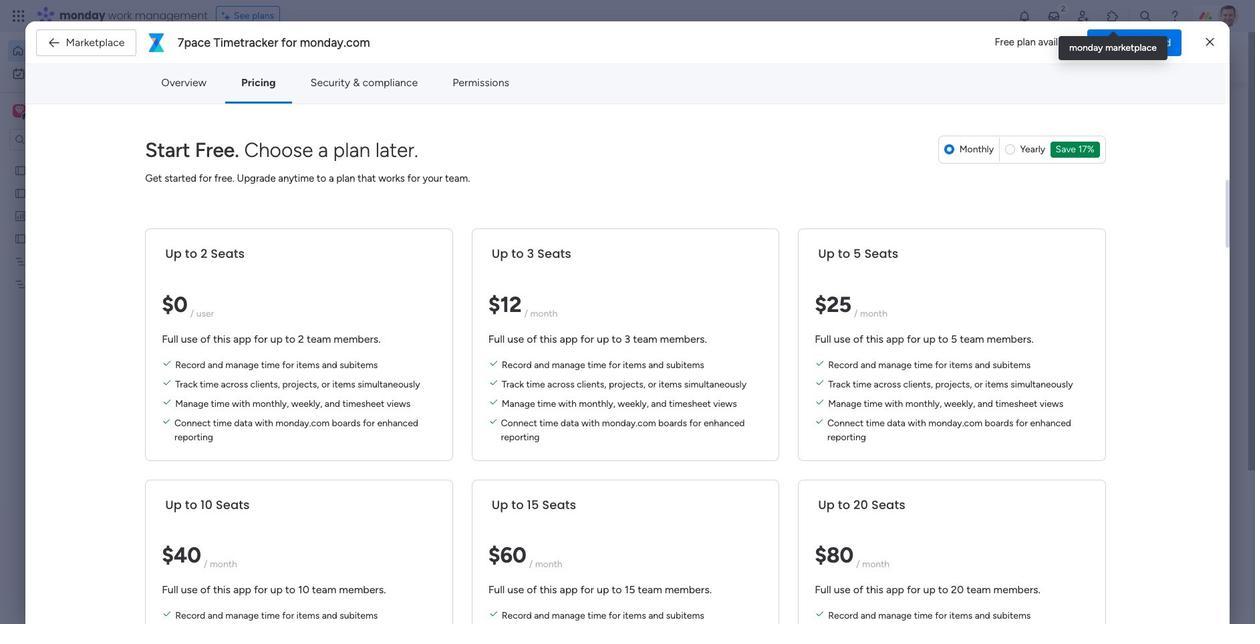 Task type: vqa. For each thing, say whether or not it's contained in the screenshot.
1st Public board icon from the bottom
no



Task type: locate. For each thing, give the bounding box(es) containing it.
help center element
[[994, 551, 1195, 605]]

v2 bolt switch image
[[1109, 50, 1117, 64]]

see plans image
[[222, 9, 234, 23]]

check circle image
[[1014, 143, 1023, 153]]

2 workspace image from the left
[[15, 104, 24, 118]]

0 horizontal spatial terry turtle image
[[278, 598, 305, 624]]

public dashboard image
[[14, 209, 27, 222]]

Search in workspace field
[[28, 132, 112, 147]]

2 image
[[1057, 1, 1069, 16]]

option
[[8, 40, 162, 61], [0, 158, 170, 161]]

option up workspace selection element
[[8, 40, 162, 61]]

dapulse x slim image
[[1175, 97, 1191, 113]]

1 vertical spatial terry turtle image
[[278, 598, 305, 624]]

0 vertical spatial option
[[8, 40, 162, 61]]

invite members image
[[1077, 9, 1090, 23]]

1 horizontal spatial terry turtle image
[[1218, 5, 1239, 27]]

public board image
[[14, 164, 27, 176], [14, 186, 27, 199], [14, 232, 27, 245], [499, 244, 514, 259], [263, 408, 278, 422]]

templates image image
[[1006, 269, 1183, 361]]

list box
[[0, 156, 170, 475]]

terry turtle image
[[1218, 5, 1239, 27], [278, 598, 305, 624]]

dapulse x slim image
[[1206, 34, 1214, 50]]

option down search in workspace "field"
[[0, 158, 170, 161]]

remove from favorites image
[[454, 244, 467, 258]]

workspace image
[[13, 104, 26, 118], [15, 104, 24, 118]]

update feed image
[[1047, 9, 1061, 23]]

workspace selection element
[[13, 103, 112, 120]]

quick search results list box
[[247, 125, 962, 466]]



Task type: describe. For each thing, give the bounding box(es) containing it.
1 vertical spatial option
[[0, 158, 170, 161]]

check circle image
[[1014, 126, 1023, 136]]

application logo image
[[146, 32, 167, 53]]

close update feed (inbox) image
[[247, 503, 263, 519]]

add to favorites image
[[454, 408, 467, 421]]

v2 user feedback image
[[1005, 50, 1015, 65]]

monday marketplace image
[[1106, 9, 1119, 23]]

0 vertical spatial terry turtle image
[[1218, 5, 1239, 27]]

help image
[[1168, 9, 1182, 23]]

1 workspace image from the left
[[13, 104, 26, 118]]

notifications image
[[1018, 9, 1031, 23]]

circle o image
[[1014, 160, 1023, 170]]

search everything image
[[1139, 9, 1152, 23]]

select product image
[[12, 9, 25, 23]]



